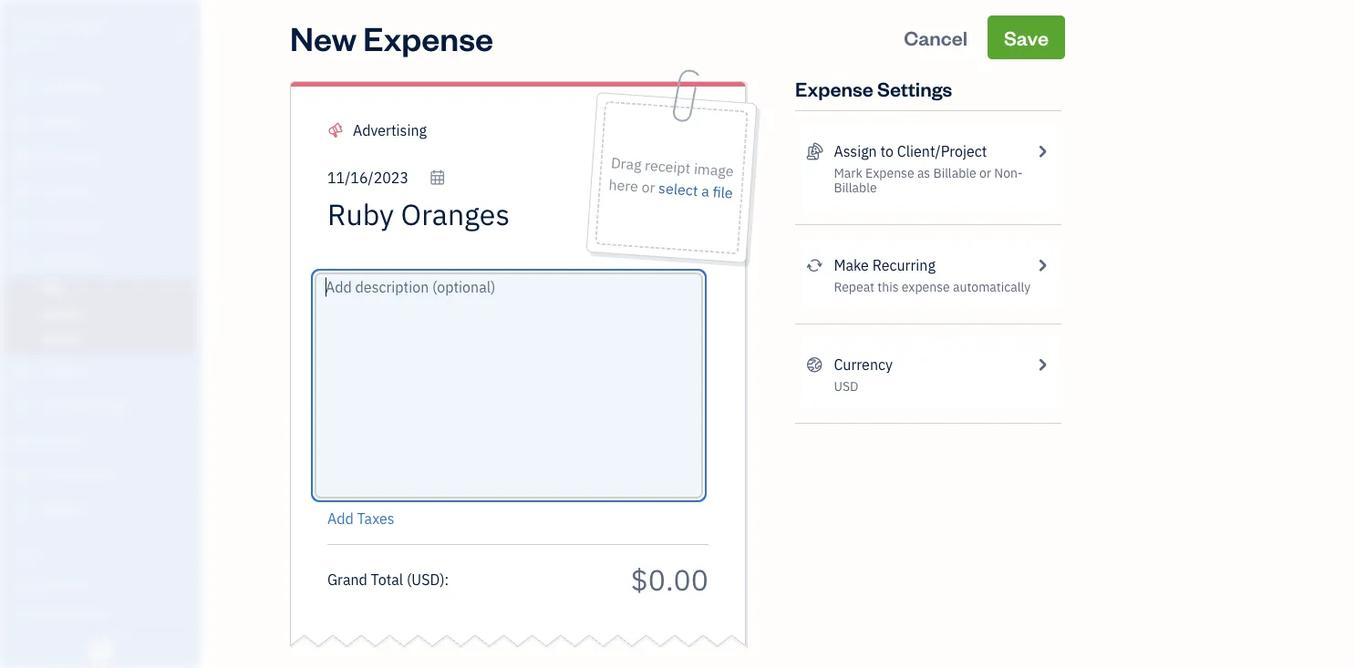 Task type: describe. For each thing, give the bounding box(es) containing it.
chevronright image for make recurring
[[1034, 255, 1051, 276]]

make recurring
[[834, 256, 936, 275]]

new
[[290, 16, 357, 59]]

team members image
[[14, 577, 195, 592]]

invoice image
[[12, 183, 34, 202]]

0 horizontal spatial usd
[[412, 570, 440, 589]]

client image
[[12, 114, 34, 132]]

image
[[693, 159, 735, 181]]

Date in MM/DD/YYYY format text field
[[328, 168, 446, 187]]

ruby
[[15, 16, 49, 35]]

grand total ( usd ):
[[328, 570, 449, 589]]

or for mark expense as billable or non- billable
[[980, 165, 992, 182]]

expense for new expense
[[363, 16, 494, 59]]

repeat
[[834, 279, 875, 296]]

receipt
[[644, 156, 691, 178]]

payment image
[[12, 218, 34, 236]]

client/project
[[897, 142, 987, 161]]

1 horizontal spatial billable
[[934, 165, 977, 182]]

timer image
[[12, 398, 34, 416]]

expense image
[[12, 253, 34, 271]]

apps image
[[14, 548, 195, 563]]

report image
[[12, 502, 34, 520]]

recurring
[[873, 256, 936, 275]]

main element
[[0, 0, 246, 669]]

1 horizontal spatial usd
[[834, 378, 859, 395]]

select
[[658, 178, 699, 200]]

assign
[[834, 142, 877, 161]]

or for drag receipt image here or
[[641, 177, 656, 197]]

Category text field
[[353, 120, 509, 141]]

save button
[[988, 16, 1066, 59]]

Description text field
[[318, 276, 700, 495]]

settings
[[878, 75, 953, 101]]

chevronright image
[[1034, 354, 1051, 376]]

cancel
[[904, 24, 968, 50]]

owner
[[15, 36, 48, 51]]

):
[[440, 570, 449, 589]]

freshbooks image
[[86, 640, 115, 661]]

project image
[[12, 363, 34, 381]]

make
[[834, 256, 869, 275]]

select a file
[[658, 178, 734, 203]]

mark
[[834, 165, 863, 182]]

non-
[[995, 165, 1023, 182]]

currencyandlanguage image
[[806, 354, 823, 376]]



Task type: vqa. For each thing, say whether or not it's contained in the screenshot.
leftmost or
yes



Task type: locate. For each thing, give the bounding box(es) containing it.
new expense
[[290, 16, 494, 59]]

drag
[[610, 153, 642, 174]]

Merchant text field
[[328, 196, 577, 233]]

refresh image
[[806, 255, 823, 276]]

usd right total
[[412, 570, 440, 589]]

cancel button
[[888, 16, 984, 59]]

oranges
[[52, 16, 108, 35]]

as
[[918, 165, 931, 182]]

save
[[1004, 24, 1049, 50]]

0 horizontal spatial or
[[641, 177, 656, 197]]

a
[[701, 181, 710, 201]]

dashboard image
[[12, 79, 34, 98]]

add taxes button
[[328, 508, 395, 530]]

2 chevronright image from the top
[[1034, 255, 1051, 276]]

here
[[608, 175, 639, 196]]

0 vertical spatial expense
[[363, 16, 494, 59]]

1 vertical spatial usd
[[412, 570, 440, 589]]

(
[[407, 570, 412, 589]]

expense settings
[[796, 75, 953, 101]]

drag receipt image here or
[[608, 153, 735, 197]]

expense
[[363, 16, 494, 59], [796, 75, 874, 101], [866, 165, 915, 182]]

1 vertical spatial expense
[[796, 75, 874, 101]]

ruby oranges owner
[[15, 16, 108, 51]]

repeat this expense automatically
[[834, 279, 1031, 296]]

or left non-
[[980, 165, 992, 182]]

expense
[[902, 279, 950, 296]]

2 vertical spatial expense
[[866, 165, 915, 182]]

or right here
[[641, 177, 656, 197]]

this
[[878, 279, 899, 296]]

billable down assign
[[834, 179, 877, 196]]

or
[[980, 165, 992, 182], [641, 177, 656, 197]]

expense inside mark expense as billable or non- billable
[[866, 165, 915, 182]]

currency
[[834, 355, 893, 374]]

or inside mark expense as billable or non- billable
[[980, 165, 992, 182]]

automatically
[[953, 279, 1031, 296]]

0 horizontal spatial billable
[[834, 179, 877, 196]]

assign to client/project
[[834, 142, 987, 161]]

chevronright image for assign to client/project
[[1034, 140, 1051, 162]]

billable down client/project
[[934, 165, 977, 182]]

chevronright image
[[1034, 140, 1051, 162], [1034, 255, 1051, 276]]

estimate image
[[12, 149, 34, 167]]

select a file button
[[658, 177, 734, 204]]

mark expense as billable or non- billable
[[834, 165, 1023, 196]]

0 vertical spatial usd
[[834, 378, 859, 395]]

usd down currency
[[834, 378, 859, 395]]

taxes
[[357, 510, 395, 529]]

0 vertical spatial chevronright image
[[1034, 140, 1051, 162]]

add taxes
[[328, 510, 395, 529]]

grand
[[328, 570, 368, 589]]

money image
[[12, 432, 34, 451]]

to
[[881, 142, 894, 161]]

usd
[[834, 378, 859, 395], [412, 570, 440, 589]]

expense for mark expense as billable or non- billable
[[866, 165, 915, 182]]

total
[[371, 570, 403, 589]]

1 horizontal spatial or
[[980, 165, 992, 182]]

Amount (USD) text field
[[630, 561, 709, 599]]

1 chevronright image from the top
[[1034, 140, 1051, 162]]

expensesrebilling image
[[806, 140, 823, 162]]

billable
[[934, 165, 977, 182], [834, 179, 877, 196]]

file
[[712, 182, 734, 203]]

add
[[328, 510, 354, 529]]

or inside the drag receipt image here or
[[641, 177, 656, 197]]

1 vertical spatial chevronright image
[[1034, 255, 1051, 276]]

chart image
[[12, 467, 34, 485]]

items and services image
[[14, 607, 195, 621]]



